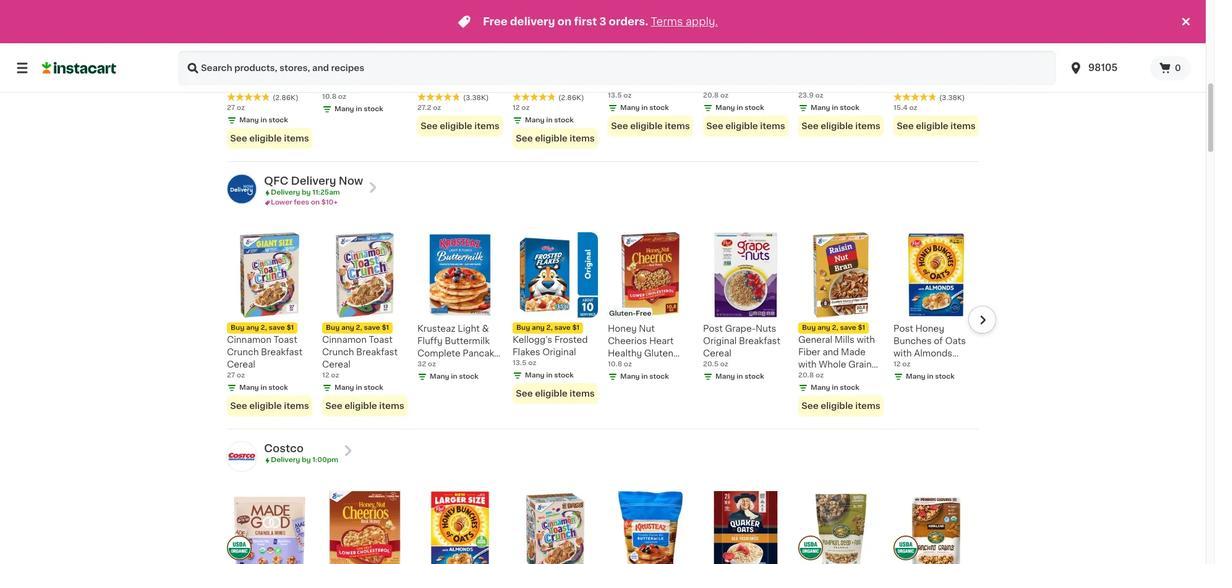 Task type: locate. For each thing, give the bounding box(es) containing it.
20.8 oz
[[703, 92, 729, 99], [799, 373, 824, 379]]

cereal
[[227, 81, 255, 89], [513, 81, 541, 89], [703, 93, 732, 102], [322, 94, 351, 103], [894, 105, 922, 114], [703, 350, 732, 358], [227, 361, 255, 370], [322, 361, 351, 370], [799, 373, 827, 382], [608, 375, 636, 383]]

gluten inside buy any 2, save $1 honey nut cheerios heart healthy gluten free breakfast cereal
[[930, 81, 959, 89]]

gluten-
[[609, 311, 636, 318]]

nut inside buy any 2, save $1 honey nut cheerios heart healthy cereal, giant size box
[[449, 56, 465, 65]]

0 horizontal spatial 13.5
[[513, 360, 527, 367]]

(2.86k)
[[273, 95, 299, 102], [559, 95, 584, 102]]

1 vertical spatial 20.8 oz
[[799, 373, 824, 379]]

honey
[[322, 45, 351, 53], [418, 56, 446, 65], [894, 56, 923, 65], [608, 325, 637, 334], [916, 325, 945, 334]]

grain
[[754, 81, 777, 89], [849, 361, 872, 370]]

Search field
[[178, 51, 1057, 85]]

buy any 2, save $1 honey nut cheerios heart healthy cereal, giant size box
[[418, 45, 485, 102]]

on left first
[[558, 17, 572, 27]]

$1
[[287, 45, 294, 52], [477, 45, 485, 52], [572, 45, 580, 52], [668, 45, 675, 52], [763, 45, 770, 52], [954, 45, 961, 52], [287, 325, 294, 332], [382, 325, 389, 332], [572, 325, 580, 332], [858, 325, 866, 332]]

1 by from the top
[[302, 190, 311, 196]]

1 vertical spatial item carousel region
[[210, 228, 997, 425]]

1 horizontal spatial frosted
[[650, 56, 683, 65]]

post inside "post grape-nuts original breakfast cereal 20.5 oz"
[[703, 325, 723, 334]]

breakfast
[[261, 68, 303, 77], [547, 68, 588, 77], [344, 82, 385, 91], [915, 93, 957, 102], [739, 337, 781, 346], [261, 349, 303, 357], [356, 349, 398, 357], [630, 362, 671, 371], [894, 362, 935, 371]]

free
[[483, 17, 508, 27], [322, 82, 342, 91], [894, 93, 913, 102], [636, 311, 652, 318], [608, 362, 627, 371]]

item badge image
[[227, 537, 252, 561], [894, 537, 919, 561]]

box
[[463, 93, 480, 102], [920, 387, 936, 396]]

many
[[620, 105, 640, 112], [716, 105, 735, 112], [811, 105, 831, 112], [335, 106, 354, 113], [239, 117, 259, 124], [525, 117, 545, 124], [525, 373, 545, 379], [430, 374, 450, 381], [620, 374, 640, 381], [716, 374, 735, 381], [906, 374, 926, 381], [239, 385, 259, 392], [335, 385, 354, 392], [811, 385, 831, 392]]

on for fees
[[311, 199, 320, 206]]

kellogg's
[[608, 56, 648, 65], [513, 336, 553, 345]]

product group
[[227, 0, 312, 149], [418, 0, 503, 137], [513, 0, 598, 149], [608, 0, 693, 137], [703, 0, 789, 137], [799, 0, 884, 137], [894, 0, 979, 137], [227, 233, 312, 417], [322, 233, 408, 417], [513, 233, 598, 405], [799, 233, 884, 417]]

1 vertical spatial grain
[[849, 361, 872, 370]]

1 horizontal spatial 20.8 oz
[[799, 373, 824, 379]]

frosted inside buy any 2, save $1 kellogg's frosted flakes original 13.5 oz
[[555, 336, 588, 345]]

0 vertical spatial mills
[[740, 56, 760, 65]]

1 horizontal spatial flakes
[[608, 68, 636, 77]]

0 horizontal spatial and
[[728, 68, 744, 77]]

0 vertical spatial 10.8 oz
[[322, 94, 346, 100]]

2 horizontal spatial original
[[703, 337, 737, 346]]

10.8
[[322, 94, 337, 100], [608, 362, 622, 368]]

see
[[421, 122, 438, 131], [611, 122, 628, 131], [707, 122, 724, 131], [802, 122, 819, 131], [897, 122, 914, 131], [230, 134, 247, 143], [516, 134, 533, 143], [516, 390, 533, 399], [230, 402, 247, 411], [326, 402, 343, 411], [802, 402, 819, 411]]

0 horizontal spatial on
[[311, 199, 320, 206]]

1 vertical spatial mills
[[835, 336, 855, 345]]

0 horizontal spatial 12
[[322, 373, 330, 379]]

1 vertical spatial giant
[[418, 93, 441, 102]]

1 vertical spatial 27
[[227, 373, 235, 379]]

gluten-free
[[609, 311, 652, 318]]

0 horizontal spatial cereal,
[[454, 81, 485, 89]]

27
[[227, 105, 235, 112], [227, 373, 235, 379]]

2 (2.86k) from the left
[[559, 95, 584, 102]]

1 vertical spatial flakes
[[513, 349, 540, 357]]

2 vertical spatial 12
[[322, 373, 330, 379]]

honey inside buy any 2, save $1 honey nut cheerios heart healthy cereal, giant size box
[[418, 56, 446, 65]]

free delivery on first 3 orders. terms apply.
[[483, 17, 718, 27]]

27 oz
[[227, 105, 245, 112]]

by up the lower fees on $10+
[[302, 190, 311, 196]]

giant
[[834, 81, 857, 89], [418, 93, 441, 102]]

13.5 right mix at left bottom
[[513, 360, 527, 367]]

fiber
[[703, 68, 725, 77], [799, 349, 821, 357]]

many in stock
[[620, 105, 669, 112], [716, 105, 765, 112], [811, 105, 860, 112], [335, 106, 383, 113], [239, 117, 288, 124], [525, 117, 574, 124], [525, 373, 574, 379], [430, 374, 479, 381], [620, 374, 669, 381], [716, 374, 765, 381], [906, 374, 955, 381], [239, 385, 288, 392], [335, 385, 383, 392], [811, 385, 860, 392]]

delivery up lower
[[271, 190, 300, 196]]

buy any 2, save $1 cinnamon toast crunch breakfast cereal for 27 oz
[[227, 45, 303, 89]]

0 horizontal spatial (2.86k)
[[273, 95, 299, 102]]

1 horizontal spatial 12
[[513, 105, 520, 112]]

crunch inside buy any 2, save $1 cinnamon toast crunch breakfast cereal 12 oz
[[322, 349, 354, 357]]

0 horizontal spatial buy any 2, save $1 general mills with fiber and made with whole grain cereal
[[703, 45, 780, 102]]

box inside post honey bunches of oats with almonds breakfast cereal, heart healthy, small box
[[920, 387, 936, 396]]

0 vertical spatial 20.8 oz
[[703, 92, 729, 99]]

buy inside buy any 2, save $1 cinnamon toast crunch breakfast cereal 27 oz
[[231, 325, 245, 332]]

0 vertical spatial size
[[860, 81, 878, 89]]

0 horizontal spatial gluten
[[359, 70, 388, 78]]

& left waffle
[[418, 362, 425, 371]]

buy
[[231, 45, 245, 52], [421, 45, 435, 52], [517, 45, 530, 52], [612, 45, 626, 52], [707, 45, 721, 52], [898, 45, 911, 52], [231, 325, 245, 332], [326, 325, 340, 332], [517, 325, 530, 332], [802, 325, 816, 332]]

nut
[[353, 45, 369, 53], [449, 56, 465, 65], [925, 56, 941, 65], [639, 325, 655, 334]]

2 horizontal spatial gluten
[[930, 81, 959, 89]]

1 vertical spatial original
[[703, 337, 737, 346]]

by for 1:00pm
[[302, 457, 311, 464]]

0 vertical spatial kellogg's
[[608, 56, 648, 65]]

post honey bunches of oats with almonds breakfast cereal, heart healthy, small box
[[894, 325, 968, 396]]

0 vertical spatial 20.8
[[703, 92, 719, 99]]

1 horizontal spatial 10.8
[[608, 362, 622, 368]]

any inside buy any 2, save $1 honey nut cheerios heart healthy cereal, giant size box
[[437, 45, 450, 52]]

1 27 from the top
[[227, 105, 235, 112]]

heart
[[364, 57, 388, 66], [459, 68, 483, 77], [935, 68, 960, 77], [649, 337, 674, 346], [894, 375, 918, 383]]

1 vertical spatial on
[[311, 199, 320, 206]]

instacart logo image
[[42, 61, 116, 75]]

$1 inside buy any 2, save $1 kellogg's frosted flakes original 13.5 oz
[[572, 325, 580, 332]]

1 vertical spatial fiber
[[799, 349, 821, 357]]

stock
[[650, 105, 669, 112], [745, 105, 765, 112], [840, 105, 860, 112], [364, 106, 383, 113], [269, 117, 288, 124], [554, 117, 574, 124], [554, 373, 574, 379], [459, 374, 479, 381], [650, 374, 669, 381], [745, 374, 765, 381], [936, 374, 955, 381], [269, 385, 288, 392], [364, 385, 383, 392], [840, 385, 860, 392]]

giant right berries,
[[834, 81, 857, 89]]

of
[[934, 337, 943, 346]]

made
[[746, 68, 771, 77], [841, 349, 866, 357]]

oz
[[624, 92, 632, 99], [721, 92, 729, 99], [816, 92, 824, 99], [338, 94, 346, 100], [237, 105, 245, 112], [433, 105, 441, 112], [522, 105, 530, 112], [910, 105, 918, 112], [528, 360, 537, 367], [428, 362, 436, 368], [624, 362, 632, 368], [721, 362, 729, 368], [903, 362, 911, 368], [237, 373, 245, 379], [331, 373, 339, 379], [816, 373, 824, 379]]

1 horizontal spatial (3.38k)
[[463, 95, 489, 102]]

almonds
[[914, 350, 953, 358]]

1 horizontal spatial item badge image
[[894, 537, 919, 561]]

0 horizontal spatial giant
[[418, 93, 441, 102]]

flakes right pancake
[[513, 349, 540, 357]]

2 vertical spatial original
[[543, 349, 576, 357]]

flakes up the '13.5 oz'
[[608, 68, 636, 77]]

0 horizontal spatial 20.8
[[703, 92, 719, 99]]

oz inside spend $25, save $3 cap'n crunch cereal, crunch berries, giant size 23.9 oz
[[816, 92, 824, 99]]

& right light
[[482, 325, 489, 334]]

1 horizontal spatial original
[[638, 68, 672, 77]]

0 vertical spatial fiber
[[703, 68, 725, 77]]

1 vertical spatial by
[[302, 457, 311, 464]]

post up bunches
[[894, 325, 914, 334]]

size
[[860, 81, 878, 89], [443, 93, 461, 102]]

98105
[[1089, 63, 1118, 72]]

save inside buy any 2, save $1 kellogg's frosted flakes original
[[650, 45, 666, 52]]

terms
[[651, 17, 683, 27]]

1 vertical spatial &
[[418, 362, 425, 371]]

nut inside buy any 2, save $1 honey nut cheerios heart healthy gluten free breakfast cereal
[[925, 56, 941, 65]]

2 vertical spatial delivery
[[271, 457, 300, 464]]

items
[[475, 122, 500, 131], [665, 122, 690, 131], [760, 122, 785, 131], [856, 122, 881, 131], [951, 122, 976, 131], [284, 134, 309, 143], [570, 134, 595, 143], [570, 390, 595, 399], [284, 402, 309, 411], [379, 402, 404, 411], [856, 402, 881, 411]]

1 horizontal spatial and
[[823, 349, 839, 357]]

giant up 27.2 oz
[[418, 93, 441, 102]]

2 27 from the top
[[227, 373, 235, 379]]

oats
[[945, 337, 966, 346]]

0 vertical spatial honey nut cheerios heart healthy gluten free breakfast cereal
[[322, 45, 388, 103]]

flakes
[[608, 68, 636, 77], [513, 349, 540, 357]]

buy any 2, save $1 general mills with fiber and made with whole grain cereal
[[703, 45, 780, 102], [799, 325, 875, 382]]

any inside buy any 2, save $1 honey nut cheerios heart healthy gluten free breakfast cereal
[[913, 45, 926, 52]]

0 horizontal spatial 10.8
[[322, 94, 337, 100]]

2 horizontal spatial 12
[[894, 362, 901, 368]]

on right the fees at the top
[[311, 199, 320, 206]]

1 horizontal spatial 20.8
[[799, 373, 814, 379]]

in
[[642, 105, 648, 112], [737, 105, 743, 112], [832, 105, 839, 112], [356, 106, 362, 113], [261, 117, 267, 124], [546, 117, 553, 124], [546, 373, 553, 379], [451, 374, 458, 381], [642, 374, 648, 381], [737, 374, 743, 381], [928, 374, 934, 381], [261, 385, 267, 392], [356, 385, 362, 392], [832, 385, 839, 392]]

with
[[762, 56, 780, 65], [703, 81, 722, 89], [857, 336, 875, 345], [894, 350, 912, 358], [799, 361, 817, 370]]

2,
[[261, 45, 267, 52], [451, 45, 458, 52], [547, 45, 553, 52], [642, 45, 648, 52], [737, 45, 743, 52], [928, 45, 934, 52], [261, 325, 267, 332], [356, 325, 362, 332], [547, 325, 553, 332], [832, 325, 839, 332]]

kellogg's inside buy any 2, save $1 kellogg's frosted flakes original 13.5 oz
[[513, 336, 553, 345]]

delivery
[[510, 17, 555, 27]]

orders.
[[609, 17, 649, 27]]

size inside spend $25, save $3 cap'n crunch cereal, crunch berries, giant size 23.9 oz
[[860, 81, 878, 89]]

0 vertical spatial on
[[558, 17, 572, 27]]

$10+
[[322, 199, 338, 206]]

post inside post honey bunches of oats with almonds breakfast cereal, heart healthy, small box
[[894, 325, 914, 334]]

original
[[638, 68, 672, 77], [703, 337, 737, 346], [543, 349, 576, 357]]

1 vertical spatial gluten
[[930, 81, 959, 89]]

2, inside buy any 2, save $1 honey nut cheerios heart healthy cereal, giant size box
[[451, 45, 458, 52]]

honey inside post honey bunches of oats with almonds breakfast cereal, heart healthy, small box
[[916, 325, 945, 334]]

honey nut cheerios heart healthy gluten free breakfast cereal
[[322, 45, 388, 103], [608, 325, 674, 383]]

★★★★★
[[608, 81, 651, 89], [608, 81, 651, 89], [322, 82, 366, 91], [322, 82, 366, 91], [227, 93, 270, 102], [227, 93, 270, 102], [418, 93, 461, 102], [418, 93, 461, 102], [513, 93, 556, 102], [513, 93, 556, 102], [894, 93, 937, 102], [894, 93, 937, 102]]

buy any 2, save $1 cinnamon toast crunch breakfast cereal down delivery
[[513, 45, 588, 89]]

1 vertical spatial cereal,
[[454, 81, 485, 89]]

buy inside buy any 2, save $1 kellogg's frosted flakes original
[[612, 45, 626, 52]]

0 horizontal spatial 20.8 oz
[[703, 92, 729, 99]]

0 vertical spatial 12
[[513, 105, 520, 112]]

98105 button
[[1069, 51, 1143, 85]]

1 horizontal spatial 10.8 oz
[[608, 362, 632, 368]]

1 horizontal spatial 12 oz
[[894, 362, 911, 368]]

1 horizontal spatial fiber
[[799, 349, 821, 357]]

0 horizontal spatial size
[[443, 93, 461, 102]]

post for post grape-nuts original breakfast cereal 20.5 oz
[[703, 325, 723, 334]]

flakes inside buy any 2, save $1 kellogg's frosted flakes original 13.5 oz
[[513, 349, 540, 357]]

heart inside buy any 2, save $1 honey nut cheerios heart healthy cereal, giant size box
[[459, 68, 483, 77]]

free inside buy any 2, save $1 honey nut cheerios heart healthy gluten free breakfast cereal
[[894, 93, 913, 102]]

1 vertical spatial 10.8
[[608, 362, 622, 368]]

2 horizontal spatial cereal,
[[938, 362, 968, 371]]

any
[[246, 45, 259, 52], [437, 45, 450, 52], [532, 45, 545, 52], [627, 45, 640, 52], [723, 45, 735, 52], [913, 45, 926, 52], [246, 325, 259, 332], [341, 325, 354, 332], [532, 325, 545, 332], [818, 325, 831, 332]]

original for buy any 2, save $1 kellogg's frosted flakes original
[[638, 68, 672, 77]]

0 vertical spatial 12 oz
[[513, 105, 530, 112]]

1 horizontal spatial size
[[860, 81, 878, 89]]

by left 1:00pm
[[302, 457, 311, 464]]

free inside limited time offer region
[[483, 17, 508, 27]]

on inside limited time offer region
[[558, 17, 572, 27]]

flakes inside buy any 2, save $1 kellogg's frosted flakes original
[[608, 68, 636, 77]]

13.5 down search field
[[608, 92, 622, 99]]

0 vertical spatial and
[[728, 68, 744, 77]]

buy inside buy any 2, save $1 honey nut cheerios heart healthy cereal, giant size box
[[421, 45, 435, 52]]

$1 inside buy any 2, save $1 kellogg's frosted flakes original
[[668, 45, 675, 52]]

cereal inside buy any 2, save $1 honey nut cheerios heart healthy gluten free breakfast cereal
[[894, 105, 922, 114]]

item carousel region
[[227, 0, 997, 157], [210, 228, 997, 425]]

any inside buy any 2, save $1 kellogg's frosted flakes original 13.5 oz
[[532, 325, 545, 332]]

12
[[513, 105, 520, 112], [894, 362, 901, 368], [322, 373, 330, 379]]

post left grape- on the bottom
[[703, 325, 723, 334]]

buy any 2, save $1 kellogg's frosted flakes original 13.5 oz
[[513, 325, 588, 367]]

0 horizontal spatial flakes
[[513, 349, 540, 357]]

0 vertical spatial frosted
[[650, 56, 683, 65]]

2 by from the top
[[302, 457, 311, 464]]

0 horizontal spatial buy any 2, save $1 cinnamon toast crunch breakfast cereal
[[227, 45, 303, 89]]

buy any 2, save $1 cinnamon toast crunch breakfast cereal for 12 oz
[[513, 45, 588, 89]]

1 horizontal spatial (2.86k)
[[559, 95, 584, 102]]

0 horizontal spatial box
[[463, 93, 480, 102]]

None search field
[[178, 51, 1057, 85]]

0 horizontal spatial 10.8 oz
[[322, 94, 346, 100]]

1 vertical spatial 12 oz
[[894, 362, 911, 368]]

bunches
[[894, 337, 932, 346]]

11:25am
[[312, 190, 340, 196]]

15.4 oz
[[894, 105, 918, 112]]

general
[[703, 56, 737, 65], [799, 336, 833, 345]]

1 horizontal spatial grain
[[849, 361, 872, 370]]

save inside buy any 2, save $1 kellogg's frosted flakes original 13.5 oz
[[555, 325, 571, 332]]

cereal, inside buy any 2, save $1 honey nut cheerios heart healthy cereal, giant size box
[[454, 81, 485, 89]]

$1 inside buy any 2, save $1 cinnamon toast crunch breakfast cereal 12 oz
[[382, 325, 389, 332]]

2 horizontal spatial (3.38k)
[[940, 95, 965, 102]]

0 vertical spatial general
[[703, 56, 737, 65]]

1 vertical spatial 20.8
[[799, 373, 814, 379]]

0 vertical spatial giant
[[834, 81, 857, 89]]

1 vertical spatial delivery
[[271, 190, 300, 196]]

1 horizontal spatial kellogg's
[[608, 56, 648, 65]]

original inside buy any 2, save $1 kellogg's frosted flakes original 13.5 oz
[[543, 349, 576, 357]]

see eligible items
[[421, 122, 500, 131], [611, 122, 690, 131], [707, 122, 785, 131], [802, 122, 881, 131], [897, 122, 976, 131], [230, 134, 309, 143], [516, 134, 595, 143], [516, 390, 595, 399], [230, 402, 309, 411], [326, 402, 404, 411], [802, 402, 881, 411]]

delivery
[[291, 177, 336, 186], [271, 190, 300, 196], [271, 457, 300, 464]]

costco
[[264, 444, 304, 454]]

(2.86k) for 12 oz
[[559, 95, 584, 102]]

frosted inside buy any 2, save $1 kellogg's frosted flakes original
[[650, 56, 683, 65]]

crunch
[[828, 56, 860, 65], [227, 68, 259, 77], [513, 68, 545, 77], [831, 68, 863, 77], [227, 349, 259, 357], [322, 349, 354, 357]]

with inside post honey bunches of oats with almonds breakfast cereal, heart healthy, small box
[[894, 350, 912, 358]]

1 horizontal spatial giant
[[834, 81, 857, 89]]

delivery down costco
[[271, 457, 300, 464]]

10.8 oz
[[322, 94, 346, 100], [608, 362, 632, 368]]

delivery by 1:00pm
[[271, 457, 338, 464]]

original inside buy any 2, save $1 kellogg's frosted flakes original
[[638, 68, 672, 77]]

buy inside buy any 2, save $1 honey nut cheerios heart healthy gluten free breakfast cereal
[[898, 45, 911, 52]]

many inside product group
[[811, 105, 831, 112]]

kellogg's inside buy any 2, save $1 kellogg's frosted flakes original
[[608, 56, 648, 65]]

1 horizontal spatial on
[[558, 17, 572, 27]]

flakes for buy any 2, save $1 kellogg's frosted flakes original
[[608, 68, 636, 77]]

0 vertical spatial 10.8
[[322, 94, 337, 100]]

2 buy any 2, save $1 cinnamon toast crunch breakfast cereal from the left
[[513, 45, 588, 89]]

(3.38k)
[[368, 84, 394, 91], [463, 95, 489, 102], [940, 95, 965, 102]]

cereal inside buy any 2, save $1 cinnamon toast crunch breakfast cereal 27 oz
[[227, 361, 255, 370]]

12 oz
[[513, 105, 530, 112], [894, 362, 911, 368]]

apply.
[[686, 17, 718, 27]]

1 horizontal spatial buy any 2, save $1 cinnamon toast crunch breakfast cereal
[[513, 45, 588, 89]]

1 buy any 2, save $1 cinnamon toast crunch breakfast cereal from the left
[[227, 45, 303, 89]]

cinnamon inside buy any 2, save $1 cinnamon toast crunch breakfast cereal 12 oz
[[322, 336, 367, 345]]

20.8
[[703, 92, 719, 99], [799, 373, 814, 379]]

1 vertical spatial and
[[823, 349, 839, 357]]

1 (2.86k) from the left
[[273, 95, 299, 102]]

frosted
[[650, 56, 683, 65], [555, 336, 588, 345]]

1 vertical spatial size
[[443, 93, 461, 102]]

original for buy any 2, save $1 kellogg's frosted flakes original 13.5 oz
[[543, 349, 576, 357]]

0 horizontal spatial whole
[[724, 81, 751, 89]]

1 vertical spatial 12
[[894, 362, 901, 368]]

cheerios inside buy any 2, save $1 honey nut cheerios heart healthy cereal, giant size box
[[418, 68, 457, 77]]

delivery for 11:25am
[[271, 190, 300, 196]]

23.9
[[799, 92, 814, 99]]

delivery up delivery by 11:25am
[[291, 177, 336, 186]]

gluten
[[359, 70, 388, 78], [930, 81, 959, 89], [644, 350, 674, 358]]

1 horizontal spatial buy any 2, save $1 general mills with fiber and made with whole grain cereal
[[799, 325, 875, 382]]

0 vertical spatial box
[[463, 93, 480, 102]]

20.5
[[703, 362, 719, 368]]

1 vertical spatial 13.5
[[513, 360, 527, 367]]

2, inside buy any 2, save $1 honey nut cheerios heart healthy gluten free breakfast cereal
[[928, 45, 934, 52]]

save inside buy any 2, save $1 cinnamon toast crunch breakfast cereal 27 oz
[[269, 325, 285, 332]]

1 horizontal spatial box
[[920, 387, 936, 396]]

1 post from the left
[[703, 325, 723, 334]]

2 post from the left
[[894, 325, 914, 334]]

buy any 2, save $1 cinnamon toast crunch breakfast cereal up 27 oz
[[227, 45, 303, 89]]

cereal inside buy any 2, save $1 cinnamon toast crunch breakfast cereal 12 oz
[[322, 361, 351, 370]]

0 vertical spatial grain
[[754, 81, 777, 89]]



Task type: describe. For each thing, give the bounding box(es) containing it.
$1 inside buy any 2, save $1 honey nut cheerios heart healthy gluten free breakfast cereal
[[954, 45, 961, 52]]

post for post honey bunches of oats with almonds breakfast cereal, heart healthy, small box
[[894, 325, 914, 334]]

cereal, inside spend $25, save $3 cap'n crunch cereal, crunch berries, giant size 23.9 oz
[[799, 68, 829, 77]]

13.5 inside buy any 2, save $1 kellogg's frosted flakes original 13.5 oz
[[513, 360, 527, 367]]

grape-
[[725, 325, 756, 334]]

save inside spend $25, save $3 cap'n crunch cereal, crunch berries, giant size 23.9 oz
[[844, 45, 860, 52]]

0 horizontal spatial 12 oz
[[513, 105, 530, 112]]

0 horizontal spatial &
[[418, 362, 425, 371]]

spend
[[802, 45, 825, 52]]

cereal inside "post grape-nuts original breakfast cereal 20.5 oz"
[[703, 350, 732, 358]]

cap'n
[[799, 56, 826, 65]]

breakfast inside post honey bunches of oats with almonds breakfast cereal, heart healthy, small box
[[894, 362, 935, 371]]

frosted for buy any 2, save $1 kellogg's frosted flakes original 13.5 oz
[[555, 336, 588, 345]]

complete
[[418, 350, 461, 358]]

item carousel region containing krusteaz light & fluffy buttermilk complete pancake & waffle mix
[[210, 228, 997, 425]]

1 horizontal spatial mills
[[835, 336, 855, 345]]

1 horizontal spatial whole
[[819, 361, 847, 370]]

by for 11:25am
[[302, 190, 311, 196]]

98105 button
[[1062, 51, 1151, 85]]

oz inside buy any 2, save $1 cinnamon toast crunch breakfast cereal 12 oz
[[331, 373, 339, 379]]

healthy inside buy any 2, save $1 honey nut cheerios heart healthy cereal, giant size box
[[418, 81, 452, 89]]

small
[[894, 387, 918, 396]]

box inside buy any 2, save $1 honey nut cheerios heart healthy cereal, giant size box
[[463, 93, 480, 102]]

heart inside post honey bunches of oats with almonds breakfast cereal, heart healthy, small box
[[894, 375, 918, 383]]

item badge image
[[799, 537, 823, 561]]

1 vertical spatial buy any 2, save $1 general mills with fiber and made with whole grain cereal
[[799, 325, 875, 382]]

oz inside buy any 2, save $1 kellogg's frosted flakes original 13.5 oz
[[528, 360, 537, 367]]

product group containing honey nut cheerios heart healthy cereal, giant size box
[[418, 0, 503, 137]]

buy any 2, save $1 cinnamon toast crunch breakfast cereal 27 oz
[[227, 325, 303, 379]]

1 horizontal spatial honey nut cheerios heart healthy gluten free breakfast cereal
[[608, 325, 674, 383]]

buy inside buy any 2, save $1 cinnamon toast crunch breakfast cereal 12 oz
[[326, 325, 340, 332]]

oz inside buy any 2, save $1 cinnamon toast crunch breakfast cereal 27 oz
[[237, 373, 245, 379]]

cereal, inside post honey bunches of oats with almonds breakfast cereal, heart healthy, small box
[[938, 362, 968, 371]]

fluffy
[[418, 337, 443, 346]]

breakfast inside buy any 2, save $1 cinnamon toast crunch breakfast cereal 12 oz
[[356, 349, 398, 357]]

qfc delivery now
[[264, 177, 363, 186]]

any inside buy any 2, save $1 cinnamon toast crunch breakfast cereal 27 oz
[[246, 325, 259, 332]]

0 vertical spatial whole
[[724, 81, 751, 89]]

krusteaz
[[418, 325, 456, 334]]

lower fees on $10+
[[271, 199, 338, 206]]

toast inside buy any 2, save $1 cinnamon toast crunch breakfast cereal 27 oz
[[274, 336, 297, 345]]

delivery by 11:25am
[[271, 190, 340, 196]]

product group containing honey nut cheerios heart healthy gluten free breakfast cereal
[[894, 0, 979, 137]]

(3.38k) for free
[[940, 95, 965, 102]]

0 horizontal spatial (3.38k)
[[368, 84, 394, 91]]

breakfast inside buy any 2, save $1 honey nut cheerios heart healthy gluten free breakfast cereal
[[915, 93, 957, 102]]

now
[[339, 177, 363, 186]]

1 vertical spatial general
[[799, 336, 833, 345]]

lower
[[271, 199, 292, 206]]

cheerios inside buy any 2, save $1 honey nut cheerios heart healthy gluten free breakfast cereal
[[894, 68, 933, 77]]

healthy inside buy any 2, save $1 honey nut cheerios heart healthy gluten free breakfast cereal
[[894, 81, 928, 89]]

2 vertical spatial gluten
[[644, 350, 674, 358]]

1:00pm
[[312, 457, 338, 464]]

qfc
[[264, 177, 289, 186]]

(1.03k)
[[654, 83, 678, 89]]

terms apply. link
[[651, 17, 718, 27]]

product group containing cap'n crunch cereal, crunch berries, giant size
[[799, 0, 884, 137]]

27.2 oz
[[418, 105, 441, 112]]

post grape-nuts original breakfast cereal 20.5 oz
[[703, 325, 781, 368]]

frosted for buy any 2, save $1 kellogg's frosted flakes original
[[650, 56, 683, 65]]

kellogg's for buy any 2, save $1 kellogg's frosted flakes original 13.5 oz
[[513, 336, 553, 345]]

0 horizontal spatial mills
[[740, 56, 760, 65]]

spend $25, save $3 cap'n crunch cereal, crunch berries, giant size 23.9 oz
[[799, 45, 878, 99]]

flakes for buy any 2, save $1 kellogg's frosted flakes original 13.5 oz
[[513, 349, 540, 357]]

12 inside buy any 2, save $1 cinnamon toast crunch breakfast cereal 12 oz
[[322, 373, 330, 379]]

nuts
[[756, 325, 777, 334]]

(3.38k) for giant
[[463, 95, 489, 102]]

giant inside spend $25, save $3 cap'n crunch cereal, crunch berries, giant size 23.9 oz
[[834, 81, 857, 89]]

waffle
[[427, 362, 455, 371]]

0 horizontal spatial honey nut cheerios heart healthy gluten free breakfast cereal
[[322, 45, 388, 103]]

1 vertical spatial 10.8 oz
[[608, 362, 632, 368]]

original inside "post grape-nuts original breakfast cereal 20.5 oz"
[[703, 337, 737, 346]]

1 item badge image from the left
[[227, 537, 252, 561]]

0 horizontal spatial made
[[746, 68, 771, 77]]

2, inside buy any 2, save $1 kellogg's frosted flakes original 13.5 oz
[[547, 325, 553, 332]]

save inside buy any 2, save $1 honey nut cheerios heart healthy cereal, giant size box
[[459, 45, 476, 52]]

first
[[574, 17, 597, 27]]

krusteaz light & fluffy buttermilk complete pancake & waffle mix
[[418, 325, 500, 371]]

heart inside buy any 2, save $1 honey nut cheerios heart healthy gluten free breakfast cereal
[[935, 68, 960, 77]]

0 vertical spatial delivery
[[291, 177, 336, 186]]

buy any 2, save $1 honey nut cheerios heart healthy gluten free breakfast cereal
[[894, 45, 961, 114]]

$3
[[861, 45, 870, 52]]

save inside buy any 2, save $1 honey nut cheerios heart healthy gluten free breakfast cereal
[[936, 45, 952, 52]]

buttermilk
[[445, 337, 490, 346]]

breakfast inside "post grape-nuts original breakfast cereal 20.5 oz"
[[739, 337, 781, 346]]

mix
[[457, 362, 472, 371]]

crunch inside buy any 2, save $1 cinnamon toast crunch breakfast cereal 27 oz
[[227, 349, 259, 357]]

0 vertical spatial &
[[482, 325, 489, 334]]

honey inside buy any 2, save $1 honey nut cheerios heart healthy gluten free breakfast cereal
[[894, 56, 923, 65]]

1 vertical spatial made
[[841, 349, 866, 357]]

$25,
[[827, 45, 842, 52]]

save inside buy any 2, save $1 cinnamon toast crunch breakfast cereal 12 oz
[[364, 325, 380, 332]]

qfc delivery now image
[[227, 175, 257, 204]]

breakfast inside buy any 2, save $1 cinnamon toast crunch breakfast cereal 27 oz
[[261, 349, 303, 357]]

buy inside buy any 2, save $1 kellogg's frosted flakes original 13.5 oz
[[517, 325, 530, 332]]

kellogg's for buy any 2, save $1 kellogg's frosted flakes original
[[608, 56, 648, 65]]

27.2
[[418, 105, 432, 112]]

2, inside buy any 2, save $1 cinnamon toast crunch breakfast cereal 12 oz
[[356, 325, 362, 332]]

2 item badge image from the left
[[894, 537, 919, 561]]

delivery for 1:00pm
[[271, 457, 300, 464]]

toast inside buy any 2, save $1 cinnamon toast crunch breakfast cereal 12 oz
[[369, 336, 393, 345]]

on for delivery
[[558, 17, 572, 27]]

item carousel region containing honey nut cheerios heart healthy gluten free breakfast cereal
[[227, 0, 997, 157]]

0 horizontal spatial fiber
[[703, 68, 725, 77]]

15.4
[[894, 105, 908, 112]]

2, inside buy any 2, save $1 cinnamon toast crunch breakfast cereal 27 oz
[[261, 325, 267, 332]]

3
[[600, 17, 607, 27]]

any inside buy any 2, save $1 cinnamon toast crunch breakfast cereal 12 oz
[[341, 325, 354, 332]]

buy any 2, save $1 cinnamon toast crunch breakfast cereal 12 oz
[[322, 325, 398, 379]]

cinnamon inside buy any 2, save $1 cinnamon toast crunch breakfast cereal 27 oz
[[227, 336, 272, 345]]

0 button
[[1151, 56, 1191, 80]]

fees
[[294, 199, 309, 206]]

giant inside buy any 2, save $1 honey nut cheerios heart healthy cereal, giant size box
[[418, 93, 441, 102]]

(2.86k) for 27 oz
[[273, 95, 299, 102]]

pancake
[[463, 350, 500, 358]]

berries,
[[799, 81, 832, 89]]

costco image
[[227, 443, 257, 472]]

limited time offer region
[[0, 0, 1179, 43]]

light
[[458, 325, 480, 334]]

32
[[418, 362, 426, 368]]

healthy,
[[921, 375, 957, 383]]

0 vertical spatial gluten
[[359, 70, 388, 78]]

buy any 2, save $1 kellogg's frosted flakes original
[[608, 45, 683, 77]]

0
[[1175, 64, 1182, 72]]

32 oz
[[418, 362, 436, 368]]

oz inside "post grape-nuts original breakfast cereal 20.5 oz"
[[721, 362, 729, 368]]

$1 inside buy any 2, save $1 honey nut cheerios heart healthy cereal, giant size box
[[477, 45, 485, 52]]

2, inside buy any 2, save $1 kellogg's frosted flakes original
[[642, 45, 648, 52]]

size inside buy any 2, save $1 honey nut cheerios heart healthy cereal, giant size box
[[443, 93, 461, 102]]

13.5 oz
[[608, 92, 632, 99]]

0 horizontal spatial general
[[703, 56, 737, 65]]

1 horizontal spatial 13.5
[[608, 92, 622, 99]]

27 inside buy any 2, save $1 cinnamon toast crunch breakfast cereal 27 oz
[[227, 373, 235, 379]]

any inside buy any 2, save $1 kellogg's frosted flakes original
[[627, 45, 640, 52]]

$1 inside buy any 2, save $1 cinnamon toast crunch breakfast cereal 27 oz
[[287, 325, 294, 332]]

0 horizontal spatial grain
[[754, 81, 777, 89]]



Task type: vqa. For each thing, say whether or not it's contained in the screenshot.


